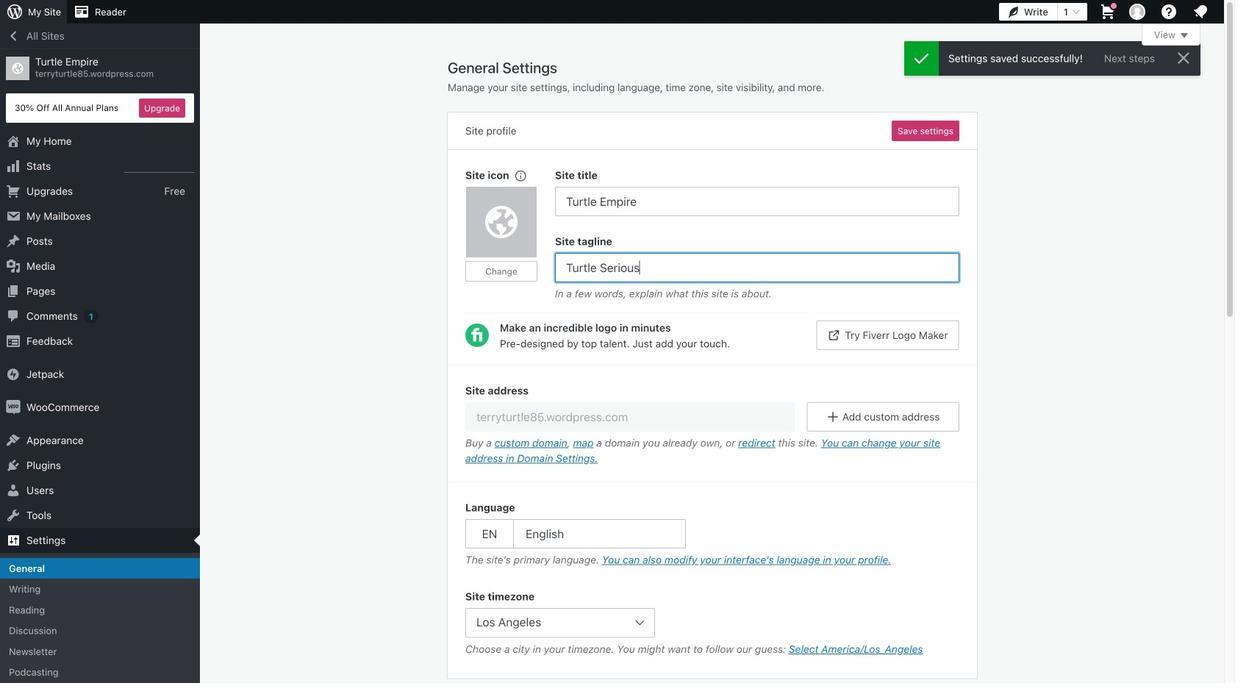 Task type: vqa. For each thing, say whether or not it's contained in the screenshot.
Search Box
no



Task type: describe. For each thing, give the bounding box(es) containing it.
fiverr small logo image
[[466, 324, 489, 347]]

closed image
[[1181, 33, 1188, 38]]

highest hourly views 0 image
[[124, 163, 194, 173]]

help image
[[1161, 3, 1178, 21]]

manage your notifications image
[[1192, 3, 1210, 21]]



Task type: locate. For each thing, give the bounding box(es) containing it.
my shopping cart image
[[1099, 3, 1117, 21]]

my profile image
[[1130, 4, 1146, 20]]

1 vertical spatial img image
[[6, 400, 21, 415]]

main content
[[448, 24, 1201, 683]]

more information image
[[514, 169, 527, 182]]

None text field
[[555, 187, 960, 216], [555, 253, 960, 282], [466, 402, 795, 432], [555, 187, 960, 216], [555, 253, 960, 282], [466, 402, 795, 432]]

dismiss image
[[1175, 49, 1193, 67]]

2 img image from the top
[[6, 400, 21, 415]]

1 img image from the top
[[6, 367, 21, 382]]

img image
[[6, 367, 21, 382], [6, 400, 21, 415]]

0 vertical spatial img image
[[6, 367, 21, 382]]

notice status
[[905, 41, 1201, 76]]

group
[[466, 168, 555, 305], [555, 168, 960, 216], [555, 234, 960, 305], [448, 365, 977, 482], [466, 500, 960, 571], [466, 589, 960, 661]]



